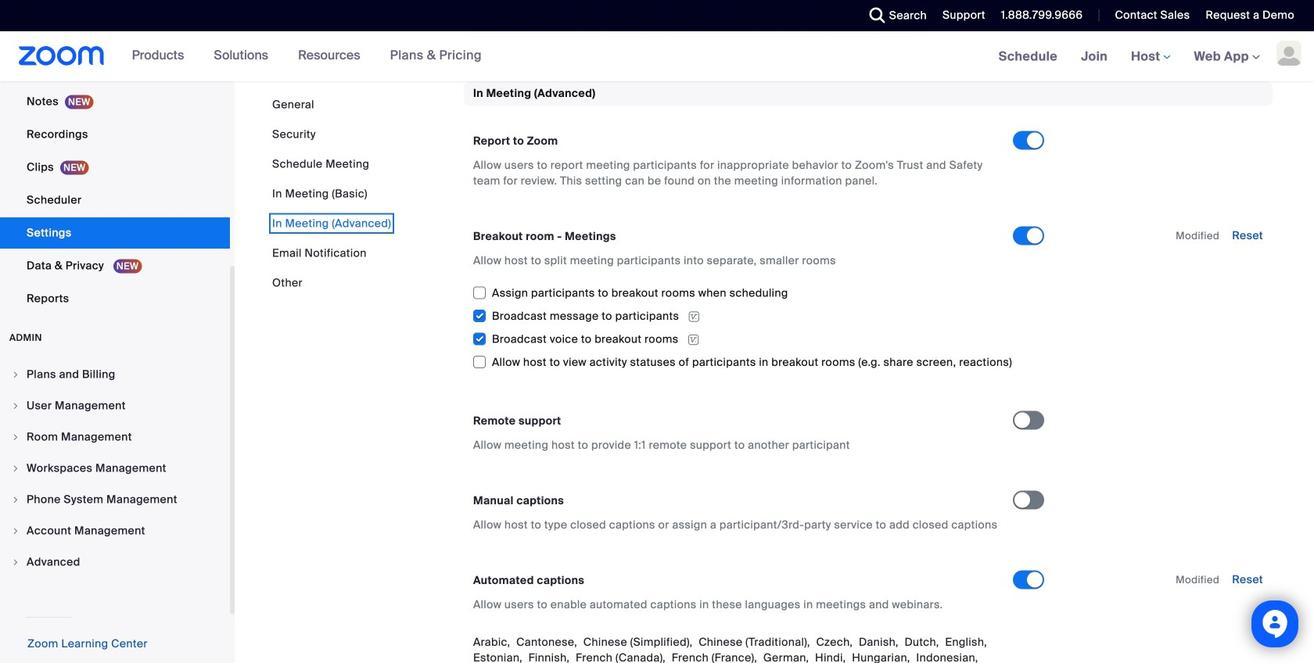 Task type: describe. For each thing, give the bounding box(es) containing it.
group inside in meeting (advanced) element
[[473, 281, 1014, 374]]

support version for broadcast message to participants image
[[683, 310, 705, 324]]

4 right image from the top
[[11, 527, 20, 536]]

1 right image from the top
[[11, 370, 20, 380]]

zoom logo image
[[19, 46, 105, 66]]

support version for broadcast voice to breakout rooms image
[[683, 333, 705, 347]]

3 menu item from the top
[[0, 423, 230, 452]]

2 right image from the top
[[11, 401, 20, 411]]

personal menu menu
[[0, 0, 230, 316]]

admin menu menu
[[0, 360, 230, 579]]

6 menu item from the top
[[0, 517, 230, 546]]

1 right image from the top
[[11, 433, 20, 442]]

5 right image from the top
[[11, 558, 20, 567]]



Task type: vqa. For each thing, say whether or not it's contained in the screenshot.
ADMIN
no



Task type: locate. For each thing, give the bounding box(es) containing it.
menu item
[[0, 360, 230, 390], [0, 391, 230, 421], [0, 423, 230, 452], [0, 454, 230, 484], [0, 485, 230, 515], [0, 517, 230, 546], [0, 548, 230, 578]]

in meeting (advanced) element
[[464, 81, 1273, 664]]

group
[[473, 281, 1014, 374]]

2 application from the top
[[473, 327, 1014, 350]]

2 right image from the top
[[11, 495, 20, 505]]

product information navigation
[[120, 31, 494, 81]]

1 vertical spatial right image
[[11, 495, 20, 505]]

7 menu item from the top
[[0, 548, 230, 578]]

application up support version for broadcast voice to breakout rooms image
[[473, 304, 1014, 327]]

application down support version for broadcast message to participants icon
[[473, 327, 1014, 350]]

4 menu item from the top
[[0, 454, 230, 484]]

right image
[[11, 370, 20, 380], [11, 401, 20, 411], [11, 464, 20, 474], [11, 527, 20, 536], [11, 558, 20, 567]]

1 menu item from the top
[[0, 360, 230, 390]]

3 right image from the top
[[11, 464, 20, 474]]

0 vertical spatial right image
[[11, 433, 20, 442]]

right image
[[11, 433, 20, 442], [11, 495, 20, 505]]

5 menu item from the top
[[0, 485, 230, 515]]

meetings navigation
[[987, 31, 1315, 83]]

application
[[473, 304, 1014, 327], [473, 327, 1014, 350]]

2 menu item from the top
[[0, 391, 230, 421]]

menu bar
[[272, 97, 391, 291]]

banner
[[0, 31, 1315, 83]]

1 application from the top
[[473, 304, 1014, 327]]

side navigation navigation
[[0, 0, 235, 664]]

profile picture image
[[1277, 41, 1302, 66]]



